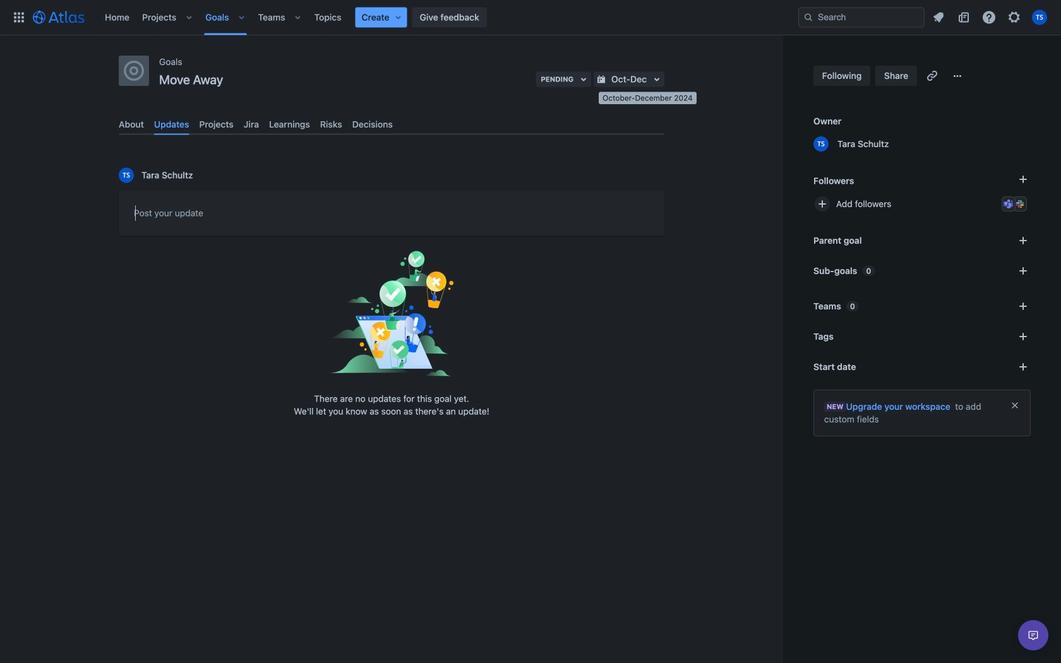 Task type: describe. For each thing, give the bounding box(es) containing it.
add a follower image
[[1016, 172, 1031, 187]]

Search field
[[799, 7, 925, 27]]

add team image
[[1016, 299, 1031, 314]]

account image
[[1032, 10, 1047, 25]]

Main content area, start typing to enter text. text field
[[134, 206, 649, 225]]

close banner image
[[1010, 401, 1020, 411]]

goal icon image
[[124, 61, 144, 81]]

help image
[[982, 10, 997, 25]]



Task type: vqa. For each thing, say whether or not it's contained in the screenshot.
"list item" inside "top" "element"
no



Task type: locate. For each thing, give the bounding box(es) containing it.
notifications image
[[931, 10, 946, 25]]

add tag image
[[1016, 329, 1031, 344]]

add follower image
[[815, 196, 830, 212]]

msteams logo showing  channels are connected to this goal image
[[1004, 199, 1014, 209]]

set start date image
[[1016, 359, 1031, 375]]

settings image
[[1007, 10, 1022, 25]]

more icon image
[[950, 68, 965, 83]]

banner
[[0, 0, 1061, 35]]

search image
[[804, 12, 814, 22]]

top element
[[8, 0, 799, 35]]

tab list
[[114, 114, 670, 135]]

None search field
[[799, 7, 925, 27]]

slack logo showing nan channels are connected to this goal image
[[1015, 199, 1025, 209]]

tooltip
[[599, 92, 697, 104]]

switch to... image
[[11, 10, 27, 25]]

open intercom messenger image
[[1026, 628, 1041, 643]]



